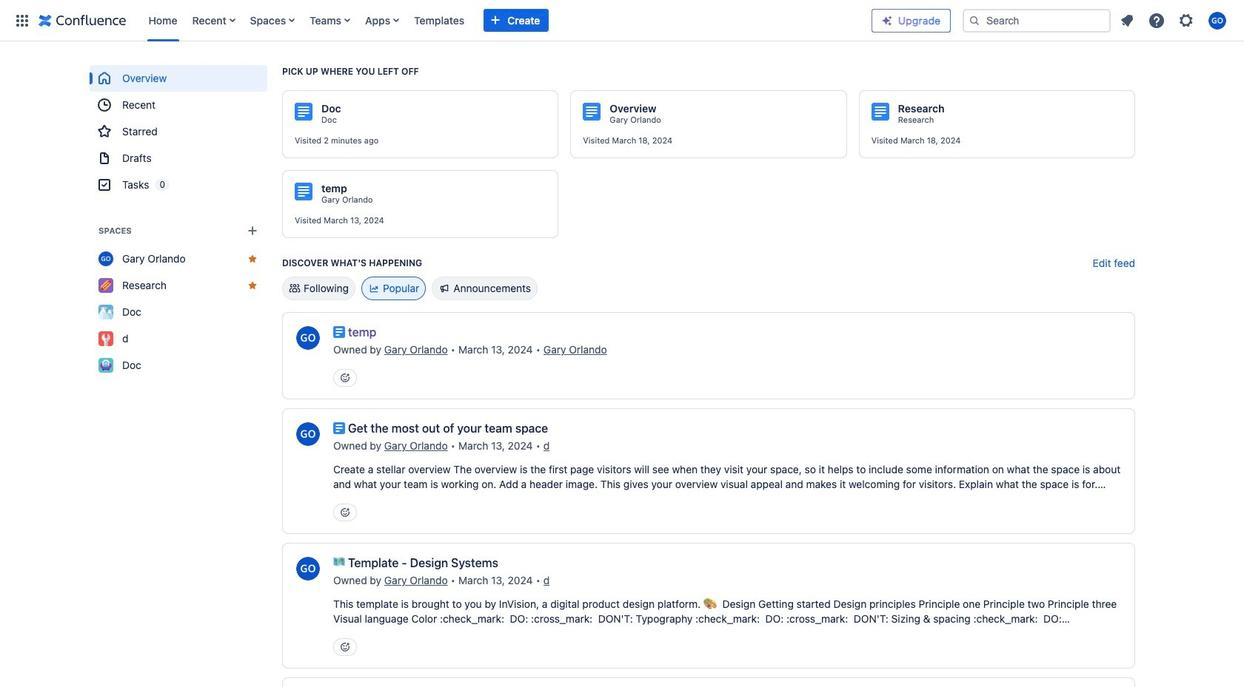 Task type: vqa. For each thing, say whether or not it's contained in the screenshot.
GLOBAL "element" on the top of page
yes



Task type: locate. For each thing, give the bounding box(es) containing it.
your profile and preferences image
[[1209, 11, 1226, 29]]

None search field
[[963, 9, 1111, 32]]

premium image
[[881, 14, 893, 26]]

0 horizontal spatial list
[[141, 0, 872, 41]]

0 vertical spatial add reaction image
[[339, 373, 351, 384]]

notification icon image
[[1118, 11, 1136, 29]]

list for premium image
[[1114, 7, 1235, 34]]

add reaction image
[[339, 373, 351, 384], [339, 507, 351, 519]]

0 vertical spatial more information about gary orlando image
[[295, 325, 321, 352]]

:map: image
[[333, 556, 345, 568], [333, 556, 345, 568]]

appswitcher icon image
[[13, 11, 31, 29]]

1 horizontal spatial list
[[1114, 7, 1235, 34]]

2 more information about gary orlando image from the top
[[295, 556, 321, 583]]

confluence image
[[39, 11, 126, 29], [39, 11, 126, 29]]

1 vertical spatial add reaction image
[[339, 507, 351, 519]]

group
[[90, 65, 267, 198]]

list
[[141, 0, 872, 41], [1114, 7, 1235, 34]]

banner
[[0, 0, 1244, 41]]

1 add reaction image from the top
[[339, 373, 351, 384]]

1 vertical spatial more information about gary orlando image
[[295, 556, 321, 583]]

Search field
[[963, 9, 1111, 32]]

more information about gary orlando image
[[295, 325, 321, 352], [295, 556, 321, 583]]



Task type: describe. For each thing, give the bounding box(es) containing it.
search image
[[969, 14, 981, 26]]

more information about gary orlando image
[[295, 421, 321, 448]]

unstar this space image
[[247, 253, 258, 265]]

create a space image
[[244, 222, 261, 240]]

1 more information about gary orlando image from the top
[[295, 325, 321, 352]]

settings icon image
[[1177, 11, 1195, 29]]

help icon image
[[1148, 11, 1166, 29]]

global element
[[9, 0, 872, 41]]

unstar this space image
[[247, 280, 258, 292]]

2 add reaction image from the top
[[339, 507, 351, 519]]

list for appswitcher icon at the top left of the page
[[141, 0, 872, 41]]

add reaction image
[[339, 642, 351, 654]]



